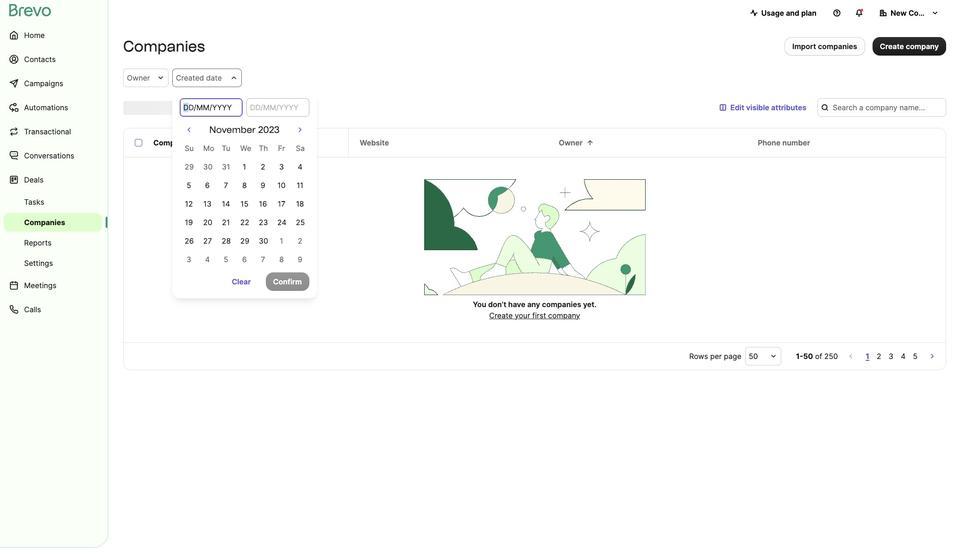 Task type: vqa. For each thing, say whether or not it's contained in the screenshot.
the 'Create a new subscription form'
no



Task type: describe. For each thing, give the bounding box(es) containing it.
companies link
[[4, 213, 102, 232]]

2 for saturday, 2 december 2023 "cell"
[[298, 236, 303, 246]]

automations link
[[4, 96, 102, 119]]

5 for tuesday, 5 december 2023 cell
[[224, 255, 228, 264]]

sunday, 29 october 2023 cell
[[185, 162, 194, 172]]

monday, 20 november 2023 cell
[[198, 213, 217, 232]]

import companies
[[793, 42, 858, 51]]

friday, 3 november 2023 cell
[[273, 158, 291, 176]]

conversations link
[[4, 145, 102, 167]]

row containing 29
[[180, 158, 310, 176]]

30 for thursday, 30 november 2023 cell
[[259, 236, 268, 246]]

of
[[816, 352, 823, 361]]

tuesday, 31 october 2023 cell
[[222, 162, 230, 172]]

calls
[[24, 305, 41, 314]]

saturday, 18 november 2023 cell
[[291, 195, 310, 213]]

friday, 17 november 2023 cell
[[273, 195, 291, 213]]

name
[[190, 138, 210, 147]]

new company
[[891, 8, 944, 18]]

november 2023
[[210, 124, 280, 135]]

friday, 1 december 2023 cell
[[280, 236, 284, 246]]

clear
[[232, 277, 251, 286]]

any
[[528, 300, 541, 309]]

number
[[783, 138, 811, 147]]

16
[[259, 199, 267, 209]]

import
[[793, 42, 817, 51]]

8 for wednesday, 8 november 2023 cell
[[242, 181, 247, 190]]

and
[[787, 8, 800, 18]]

9 for thursday, 9 november 2023 cell at the left top of page
[[261, 181, 266, 190]]

sunday, 12 november 2023 cell
[[180, 195, 198, 213]]

sunday, 19 november 2023 cell
[[180, 213, 198, 232]]

reports
[[24, 238, 52, 248]]

tu
[[222, 144, 231, 153]]

tuesday, 21 november 2023 cell
[[217, 213, 235, 232]]

1 for friday, 1 december 2023 cell
[[280, 236, 284, 246]]

reports link
[[4, 234, 102, 252]]

create company
[[881, 42, 940, 51]]

21
[[222, 218, 230, 227]]

3 button
[[888, 350, 896, 363]]

import companies button
[[785, 37, 866, 56]]

th
[[259, 144, 268, 153]]

you don't have any companies yet. create your first company
[[473, 300, 597, 320]]

24
[[278, 218, 287, 227]]

usage and plan
[[762, 8, 817, 18]]

monday, 30 october 2023 cell
[[203, 162, 213, 172]]

7 for tuesday, 7 november 2023 cell
[[224, 181, 228, 190]]

50 inside popup button
[[750, 352, 759, 361]]

attributes
[[772, 103, 807, 112]]

12
[[185, 199, 193, 209]]

11
[[297, 181, 304, 190]]

you
[[473, 300, 487, 309]]

edit visible attributes
[[731, 103, 807, 112]]

saturday, 11 november 2023 cell
[[291, 176, 310, 195]]

wednesday, 6 december 2023 cell
[[242, 255, 247, 264]]

tuesday, 5 december 2023 cell
[[224, 255, 228, 264]]

3 for 3 button
[[890, 352, 894, 361]]

company inside you don't have any companies yet. create your first company
[[549, 311, 581, 320]]

3 for sunday, 3 december 2023 'cell'
[[187, 255, 191, 264]]

5 for the 5 'button'
[[914, 352, 918, 361]]

sunday, 26 november 2023 cell
[[180, 232, 198, 250]]

sunday, 5 november 2023 cell
[[180, 176, 198, 195]]

1 horizontal spatial companies
[[123, 38, 205, 55]]

wednesday, 8 november 2023 cell
[[235, 176, 254, 195]]

confirm button
[[266, 273, 310, 291]]

250
[[825, 352, 839, 361]]

50 button
[[746, 347, 782, 366]]

contacts link
[[4, 48, 102, 70]]

saturday, 25 november 2023 cell
[[291, 213, 310, 232]]

meetings
[[24, 281, 57, 290]]

transactional link
[[4, 121, 102, 143]]

6 for monday, 6 november 2023 cell
[[205, 181, 210, 190]]

1 vertical spatial owner
[[559, 138, 583, 147]]

30 for monday, 30 october 2023 cell
[[203, 162, 213, 172]]

9 for saturday, 9 december 2023 cell
[[298, 255, 303, 264]]

conversations
[[24, 151, 74, 160]]

create company button
[[873, 37, 947, 56]]

17
[[278, 199, 286, 209]]

row group containing 29
[[180, 158, 310, 269]]

clear button
[[225, 273, 258, 291]]

friday, 8 december 2023 cell
[[279, 255, 284, 264]]

edit visible attributes button
[[713, 98, 815, 117]]

created date button
[[172, 69, 242, 87]]

company name
[[153, 138, 210, 147]]

monday, 4 december 2023 cell
[[205, 255, 210, 264]]

yet.
[[584, 300, 597, 309]]

8 for friday, 8 december 2023 cell
[[279, 255, 284, 264]]

have
[[509, 300, 526, 309]]

4 for "monday, 4 december 2023" cell
[[205, 255, 210, 264]]

5 button
[[912, 350, 920, 363]]

26
[[185, 236, 194, 246]]

18
[[296, 199, 304, 209]]

owner inside popup button
[[127, 73, 150, 83]]

companies inside import companies "button"
[[819, 42, 858, 51]]

edit
[[731, 103, 745, 112]]

thursday, 30 november 2023 cell
[[254, 232, 273, 250]]

calls link
[[4, 299, 102, 321]]

settings link
[[4, 254, 102, 273]]

row containing 3
[[180, 250, 310, 269]]

company inside button
[[907, 42, 940, 51]]

phone
[[759, 138, 781, 147]]

usage and plan button
[[743, 4, 825, 22]]

home
[[24, 31, 45, 40]]



Task type: locate. For each thing, give the bounding box(es) containing it.
3 left saturday, 4 november 2023 cell at the left of the page
[[279, 162, 284, 172]]

0 horizontal spatial company
[[549, 311, 581, 320]]

5 inside sunday, 5 november 2023 cell
[[187, 181, 191, 190]]

8 inside cell
[[242, 181, 247, 190]]

0 vertical spatial 2
[[261, 162, 265, 172]]

1 horizontal spatial 30
[[259, 236, 268, 246]]

2 horizontal spatial 2
[[878, 352, 882, 361]]

1 horizontal spatial 9
[[298, 255, 303, 264]]

7 right monday, 6 november 2023 cell
[[224, 181, 228, 190]]

7
[[224, 181, 228, 190], [261, 255, 265, 264]]

1 inside wednesday, 1 november 2023 "cell"
[[243, 162, 246, 172]]

1 left 2 button
[[867, 352, 870, 361]]

8 left saturday, 9 december 2023 cell
[[279, 255, 284, 264]]

1 for wednesday, 1 november 2023 "cell"
[[243, 162, 246, 172]]

1 vertical spatial 6
[[242, 255, 247, 264]]

2 horizontal spatial 3
[[890, 352, 894, 361]]

3
[[279, 162, 284, 172], [187, 255, 191, 264], [890, 352, 894, 361]]

1 50 from the left
[[750, 352, 759, 361]]

monday, 6 november 2023 cell
[[198, 176, 217, 195]]

tuesday, 7 november 2023 cell
[[217, 176, 235, 195]]

23
[[259, 218, 268, 227]]

november 2023 grid
[[180, 124, 310, 269]]

Search a company name... search field
[[818, 98, 947, 117]]

1 vertical spatial 2
[[298, 236, 303, 246]]

automations
[[24, 103, 68, 112]]

2 vertical spatial 4
[[902, 352, 906, 361]]

25
[[296, 218, 305, 227]]

tasks link
[[4, 193, 102, 211]]

0 vertical spatial 9
[[261, 181, 266, 190]]

deals
[[24, 175, 44, 185]]

2 50 from the left
[[804, 352, 814, 361]]

1 vertical spatial companies
[[24, 218, 65, 227]]

new
[[891, 8, 908, 18]]

3 left "monday, 4 december 2023" cell
[[187, 255, 191, 264]]

2 inside button
[[878, 352, 882, 361]]

0 horizontal spatial 8
[[242, 181, 247, 190]]

7 inside tuesday, 7 november 2023 cell
[[224, 181, 228, 190]]

7 for thursday, 7 december 2023 cell
[[261, 255, 265, 264]]

50 left of
[[804, 352, 814, 361]]

5
[[187, 181, 191, 190], [224, 255, 228, 264], [914, 352, 918, 361]]

1 horizontal spatial 4
[[298, 162, 303, 172]]

create inside you don't have any companies yet. create your first company
[[490, 311, 513, 320]]

20
[[203, 218, 213, 227]]

companies up reports
[[24, 218, 65, 227]]

rows
[[690, 352, 709, 361]]

1 horizontal spatial create
[[881, 42, 905, 51]]

3 row from the top
[[180, 176, 310, 195]]

wednesday, 15 november 2023 cell
[[235, 195, 254, 213]]

2 vertical spatial 1
[[867, 352, 870, 361]]

2 horizontal spatial 5
[[914, 352, 918, 361]]

we
[[241, 144, 251, 153]]

first
[[533, 311, 547, 320]]

create down new
[[881, 42, 905, 51]]

6 right sunday, 5 november 2023 cell
[[205, 181, 210, 190]]

date
[[206, 73, 222, 83]]

thursday, 23 november 2023 cell
[[254, 213, 273, 232]]

2 down saturday, 25 november 2023 'cell'
[[298, 236, 303, 246]]

0 horizontal spatial 9
[[261, 181, 266, 190]]

3 for friday, 3 november 2023 cell
[[279, 162, 284, 172]]

create inside button
[[881, 42, 905, 51]]

sunday, 3 december 2023 cell
[[187, 255, 191, 264]]

9 right friday, 8 december 2023 cell
[[298, 255, 303, 264]]

1 horizontal spatial 1
[[280, 236, 284, 246]]

4 left the 5 'button'
[[902, 352, 906, 361]]

page
[[725, 352, 742, 361]]

4
[[298, 162, 303, 172], [205, 255, 210, 264], [902, 352, 906, 361]]

november
[[210, 124, 256, 135]]

0 vertical spatial 29
[[185, 162, 194, 172]]

row group
[[180, 158, 310, 269]]

deals link
[[4, 169, 102, 191]]

1 horizontal spatial 29
[[241, 236, 250, 246]]

1 horizontal spatial 3
[[279, 162, 284, 172]]

1-50 of 250
[[797, 352, 839, 361]]

row containing 5
[[180, 176, 310, 195]]

2 vertical spatial 2
[[878, 352, 882, 361]]

mo
[[203, 144, 214, 153]]

8 up the wednesday, 15 november 2023 cell
[[242, 181, 247, 190]]

don't
[[489, 300, 507, 309]]

3 inside button
[[890, 352, 894, 361]]

company down new company
[[907, 42, 940, 51]]

1 row from the top
[[180, 139, 310, 158]]

0 horizontal spatial companies
[[24, 218, 65, 227]]

30 left tuesday, 31 october 2023 cell
[[203, 162, 213, 172]]

5 row from the top
[[180, 213, 310, 232]]

29 inside cell
[[241, 236, 250, 246]]

9 right wednesday, 8 november 2023 cell
[[261, 181, 266, 190]]

0 vertical spatial 4
[[298, 162, 303, 172]]

0 vertical spatial 30
[[203, 162, 213, 172]]

1 vertical spatial 30
[[259, 236, 268, 246]]

transactional
[[24, 127, 71, 136]]

50
[[750, 352, 759, 361], [804, 352, 814, 361]]

10
[[278, 181, 286, 190]]

row containing 26
[[180, 232, 310, 250]]

0 vertical spatial company
[[909, 8, 944, 18]]

29 for sunday, 29 october 2023 cell
[[185, 162, 194, 172]]

6 inside cell
[[205, 181, 210, 190]]

friday, 24 november 2023 cell
[[273, 213, 291, 232]]

0 horizontal spatial 1
[[243, 162, 246, 172]]

thursday, 2 november 2023 cell
[[254, 158, 273, 176]]

1
[[243, 162, 246, 172], [280, 236, 284, 246], [867, 352, 870, 361]]

6 row from the top
[[180, 232, 310, 250]]

row containing 12
[[180, 195, 310, 213]]

3 inside cell
[[279, 162, 284, 172]]

saturday, 4 november 2023 cell
[[291, 158, 310, 176]]

5 up 12
[[187, 181, 191, 190]]

9
[[261, 181, 266, 190], [298, 255, 303, 264]]

meetings link
[[4, 274, 102, 297]]

row containing su
[[180, 139, 310, 158]]

29 down su
[[185, 162, 194, 172]]

2 inside cell
[[261, 162, 265, 172]]

1 vertical spatial 3
[[187, 255, 191, 264]]

4 for saturday, 4 november 2023 cell at the left of the page
[[298, 162, 303, 172]]

row containing 19
[[180, 213, 310, 232]]

4 right friday, 3 november 2023 cell
[[298, 162, 303, 172]]

visible
[[747, 103, 770, 112]]

fr
[[278, 144, 285, 153]]

phone number
[[759, 138, 811, 147]]

15
[[241, 199, 249, 209]]

monday, 13 november 2023 cell
[[198, 195, 217, 213]]

1 horizontal spatial 50
[[804, 352, 814, 361]]

4 for '4' button
[[902, 352, 906, 361]]

1 horizontal spatial owner
[[559, 138, 583, 147]]

2 row from the top
[[180, 158, 310, 176]]

rows per page
[[690, 352, 742, 361]]

0 horizontal spatial 50
[[750, 352, 759, 361]]

2 button
[[876, 350, 884, 363]]

confirm
[[273, 277, 302, 286]]

1 vertical spatial 4
[[205, 255, 210, 264]]

13
[[204, 199, 212, 209]]

wednesday, 22 november 2023 cell
[[235, 213, 254, 232]]

0 vertical spatial 6
[[205, 181, 210, 190]]

wednesday, 29 november 2023 cell
[[235, 232, 254, 250]]

created
[[176, 73, 204, 83]]

friday, 10 november 2023 cell
[[273, 176, 291, 195]]

1 horizontal spatial 5
[[224, 255, 228, 264]]

1 vertical spatial companies
[[542, 300, 582, 309]]

sa
[[296, 144, 305, 153]]

1 horizontal spatial company
[[909, 8, 944, 18]]

4 button
[[900, 350, 908, 363]]

31
[[222, 162, 230, 172]]

1 right 31
[[243, 162, 246, 172]]

0 vertical spatial 8
[[242, 181, 247, 190]]

0 vertical spatial 5
[[187, 181, 191, 190]]

0 horizontal spatial 30
[[203, 162, 213, 172]]

DD/MM/YYYY text field
[[180, 98, 243, 117]]

2 horizontal spatial 1
[[867, 352, 870, 361]]

14
[[222, 199, 230, 209]]

7 row from the top
[[180, 250, 310, 269]]

29 left thursday, 30 november 2023 cell
[[241, 236, 250, 246]]

0 vertical spatial companies
[[123, 38, 205, 55]]

0 horizontal spatial 4
[[205, 255, 210, 264]]

2
[[261, 162, 265, 172], [298, 236, 303, 246], [878, 352, 882, 361]]

2 vertical spatial 3
[[890, 352, 894, 361]]

up image
[[587, 139, 594, 146]]

2 right 1 button on the bottom
[[878, 352, 882, 361]]

0 vertical spatial companies
[[819, 42, 858, 51]]

0 horizontal spatial company
[[153, 138, 188, 147]]

companies up the first
[[542, 300, 582, 309]]

companies
[[819, 42, 858, 51], [542, 300, 582, 309]]

0 vertical spatial 3
[[279, 162, 284, 172]]

tuesday, 14 november 2023 cell
[[217, 195, 235, 213]]

4 inside button
[[902, 352, 906, 361]]

home link
[[4, 24, 102, 46]]

22
[[241, 218, 250, 227]]

companies right import
[[819, 42, 858, 51]]

1 horizontal spatial 7
[[261, 255, 265, 264]]

1 for 1 button on the bottom
[[867, 352, 870, 361]]

companies inside you don't have any companies yet. create your first company
[[542, 300, 582, 309]]

5 for sunday, 5 november 2023 cell
[[187, 181, 191, 190]]

0 horizontal spatial create
[[490, 311, 513, 320]]

1 vertical spatial 7
[[261, 255, 265, 264]]

0 vertical spatial owner
[[127, 73, 150, 83]]

thursday, 16 november 2023 cell
[[254, 195, 273, 213]]

0 horizontal spatial owner
[[127, 73, 150, 83]]

8
[[242, 181, 247, 190], [279, 255, 284, 264]]

9 inside thursday, 9 november 2023 cell
[[261, 181, 266, 190]]

1 vertical spatial 5
[[224, 255, 228, 264]]

0 horizontal spatial 7
[[224, 181, 228, 190]]

0 vertical spatial create
[[881, 42, 905, 51]]

2 vertical spatial 5
[[914, 352, 918, 361]]

companies up owner popup button
[[123, 38, 205, 55]]

plan
[[802, 8, 817, 18]]

5 right '4' button
[[914, 352, 918, 361]]

6 left thursday, 7 december 2023 cell
[[242, 255, 247, 264]]

owner button
[[123, 69, 169, 87]]

owner
[[127, 73, 150, 83], [559, 138, 583, 147]]

4 row from the top
[[180, 195, 310, 213]]

saturday, 2 december 2023 cell
[[298, 236, 303, 246]]

0 horizontal spatial 29
[[185, 162, 194, 172]]

30 inside thursday, 30 november 2023 cell
[[259, 236, 268, 246]]

5 right "monday, 4 december 2023" cell
[[224, 255, 228, 264]]

28
[[222, 236, 231, 246]]

settings
[[24, 259, 53, 268]]

0 horizontal spatial 6
[[205, 181, 210, 190]]

29 for wednesday, 29 november 2023 cell
[[241, 236, 250, 246]]

company right new
[[909, 8, 944, 18]]

create
[[881, 42, 905, 51], [490, 311, 513, 320]]

campaigns link
[[4, 72, 102, 95]]

0 horizontal spatial 3
[[187, 255, 191, 264]]

create down don't
[[490, 311, 513, 320]]

1 horizontal spatial 6
[[242, 255, 247, 264]]

1 up friday, 8 december 2023 cell
[[280, 236, 284, 246]]

1 inside 1 button
[[867, 352, 870, 361]]

7 right wednesday, 6 december 2023 cell
[[261, 255, 265, 264]]

2 for 2 button
[[878, 352, 882, 361]]

wednesday, 1 november 2023 cell
[[235, 158, 254, 176]]

1 vertical spatial company
[[549, 311, 581, 320]]

0 vertical spatial company
[[907, 42, 940, 51]]

campaigns
[[24, 79, 63, 88]]

30 left friday, 1 december 2023 cell
[[259, 236, 268, 246]]

created date
[[176, 73, 222, 83]]

su
[[185, 144, 194, 153]]

0 horizontal spatial companies
[[542, 300, 582, 309]]

1 horizontal spatial 2
[[298, 236, 303, 246]]

row
[[180, 139, 310, 158], [180, 158, 310, 176], [180, 176, 310, 195], [180, 195, 310, 213], [180, 213, 310, 232], [180, 232, 310, 250], [180, 250, 310, 269]]

1 vertical spatial 8
[[279, 255, 284, 264]]

thursday, 7 december 2023 cell
[[261, 255, 265, 264]]

0 horizontal spatial 2
[[261, 162, 265, 172]]

0 vertical spatial 7
[[224, 181, 228, 190]]

1 vertical spatial create
[[490, 311, 513, 320]]

tasks
[[24, 197, 44, 207]]

2 right wednesday, 1 november 2023 "cell"
[[261, 162, 265, 172]]

1 vertical spatial 29
[[241, 236, 250, 246]]

1 horizontal spatial companies
[[819, 42, 858, 51]]

1 horizontal spatial company
[[907, 42, 940, 51]]

1 vertical spatial company
[[153, 138, 188, 147]]

thursday, 9 november 2023 cell
[[254, 176, 273, 195]]

saturday, 9 december 2023 cell
[[298, 255, 303, 264]]

1 horizontal spatial 8
[[279, 255, 284, 264]]

company
[[907, 42, 940, 51], [549, 311, 581, 320]]

0 vertical spatial 1
[[243, 162, 246, 172]]

company right the first
[[549, 311, 581, 320]]

usage
[[762, 8, 785, 18]]

1 vertical spatial 9
[[298, 255, 303, 264]]

1-
[[797, 352, 804, 361]]

4 inside cell
[[298, 162, 303, 172]]

50 right page at the right bottom of page
[[750, 352, 759, 361]]

tuesday, 28 november 2023 cell
[[217, 232, 235, 250]]

company left name
[[153, 138, 188, 147]]

1 button
[[865, 350, 872, 363]]

5 inside 'button'
[[914, 352, 918, 361]]

1 vertical spatial 1
[[280, 236, 284, 246]]

company inside new company button
[[909, 8, 944, 18]]

4 left tuesday, 5 december 2023 cell
[[205, 255, 210, 264]]

your
[[515, 311, 531, 320]]

website
[[360, 138, 389, 147]]

19
[[185, 218, 193, 227]]

6 for wednesday, 6 december 2023 cell
[[242, 255, 247, 264]]

2 horizontal spatial 4
[[902, 352, 906, 361]]

27
[[203, 236, 212, 246]]

2 for thursday, 2 november 2023 cell
[[261, 162, 265, 172]]

monday, 27 november 2023 cell
[[198, 232, 217, 250]]

2023
[[258, 124, 280, 135]]

3 right 2 button
[[890, 352, 894, 361]]

0 horizontal spatial 5
[[187, 181, 191, 190]]



